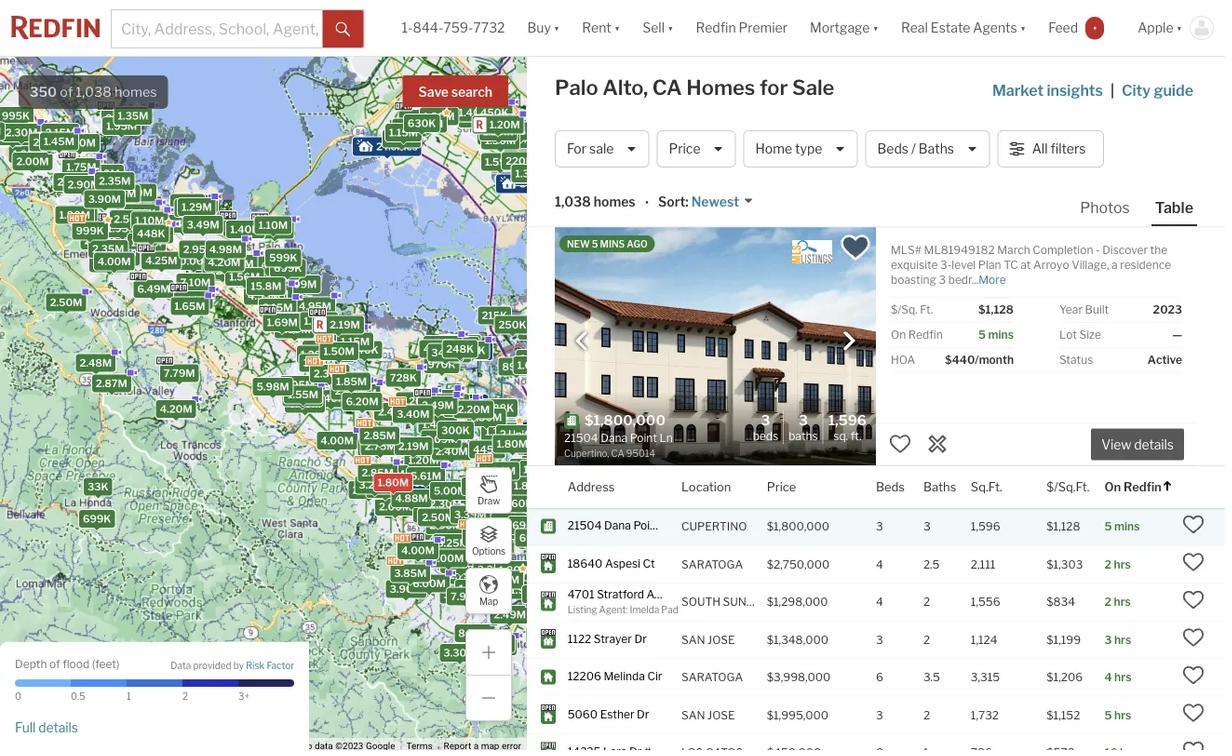Task type: locate. For each thing, give the bounding box(es) containing it.
1 horizontal spatial 2.25m
[[99, 188, 130, 200]]

1.83m
[[331, 332, 362, 344]]

0 horizontal spatial 3.30m
[[264, 265, 296, 277]]

6 ▾ from the left
[[1177, 20, 1183, 36]]

0 vertical spatial $1,128
[[979, 303, 1014, 317]]

new 5 mins ago
[[567, 238, 648, 250]]

2 units down 220k
[[516, 168, 550, 180]]

1.65m down 7.10m at the top left
[[175, 301, 205, 313]]

1 horizontal spatial ft.
[[921, 303, 933, 317]]

2.30m down 3.10m
[[314, 368, 346, 380]]

0 horizontal spatial on
[[891, 328, 906, 342]]

0 vertical spatial 2.19m
[[330, 319, 360, 331]]

risk factor link
[[246, 660, 294, 673]]

2 up 970k
[[441, 340, 448, 352]]

4.25m
[[145, 255, 178, 267]]

1 horizontal spatial 3.30m
[[444, 648, 476, 660]]

1,556
[[971, 596, 1001, 609]]

0 vertical spatial mins
[[989, 328, 1014, 342]]

dr inside 1122 strayer dr link
[[635, 632, 647, 646]]

0 vertical spatial 2 hrs
[[1105, 558, 1132, 571]]

1 vertical spatial 2.35m
[[92, 243, 124, 255]]

1 horizontal spatial 2.49m
[[422, 399, 454, 412]]

mlslistings inc. (mlslistings) image
[[793, 240, 833, 264]]

2.20m
[[400, 395, 432, 407], [458, 404, 490, 416], [353, 484, 385, 496], [468, 552, 500, 564]]

640k
[[350, 344, 379, 356]]

2 horizontal spatial 1.15m
[[389, 127, 418, 139]]

1 vertical spatial redfin
[[909, 328, 943, 342]]

3.50m down 3.25m
[[445, 559, 477, 571]]

2.90m down 1.75m
[[67, 179, 100, 191]]

1.90m down 4.98m
[[216, 267, 247, 279]]

ft. right $/sq.
[[921, 303, 933, 317]]

2.99m up 4.95m
[[285, 278, 317, 291]]

1 favorite this home image from the top
[[1183, 514, 1205, 536]]

▾ right 'agents'
[[1021, 20, 1027, 36]]

2 vertical spatial 1.15m
[[341, 336, 370, 348]]

0 vertical spatial ft.
[[921, 303, 933, 317]]

3.50m left the map
[[444, 589, 477, 601]]

1 horizontal spatial 1.90m
[[424, 110, 455, 123]]

2.15m
[[45, 127, 76, 139], [263, 302, 293, 314]]

cir
[[648, 670, 663, 684]]

— inside map region
[[374, 141, 384, 153]]

$1,152
[[1047, 709, 1081, 722]]

3+
[[238, 692, 250, 703]]

699k
[[274, 262, 302, 274], [437, 397, 466, 409], [83, 513, 111, 525], [519, 532, 548, 544]]

3 ▾ from the left
[[668, 20, 674, 36]]

search
[[452, 84, 493, 100]]

dana
[[605, 519, 631, 533]]

3 baths
[[789, 411, 818, 443]]

496k
[[503, 423, 531, 435]]

789k
[[484, 638, 511, 650]]

3 down 6
[[876, 709, 884, 722]]

0 vertical spatial beds
[[878, 141, 909, 157]]

2 vertical spatial 2.19m
[[370, 483, 401, 495]]

4 ▾ from the left
[[873, 20, 879, 36]]

2.35m down 2.79m
[[92, 243, 124, 255]]

•
[[1094, 21, 1097, 35], [645, 195, 649, 211]]

2
[[376, 140, 383, 153], [516, 168, 522, 180], [523, 176, 530, 188], [441, 340, 448, 352], [520, 353, 527, 365], [500, 429, 506, 441], [512, 486, 518, 498], [1105, 558, 1112, 571], [924, 596, 931, 609], [1105, 596, 1112, 609], [924, 633, 931, 647], [183, 692, 188, 703], [924, 709, 931, 722]]

1.85m down 1.63m
[[13, 148, 44, 160]]

1 horizontal spatial 999k
[[105, 112, 134, 125]]

759-
[[444, 20, 474, 36]]

full details
[[15, 720, 78, 736]]

beds
[[878, 141, 909, 157], [753, 430, 779, 443], [876, 480, 905, 495]]

2.35m up 648k
[[99, 175, 131, 187]]

favorite this home image for 3 hrs
[[1183, 627, 1205, 649]]

450k down the search
[[481, 107, 509, 119]]

agents
[[974, 20, 1018, 36]]

2 hrs up 3 hrs
[[1105, 596, 1132, 609]]

2.19m
[[330, 319, 360, 331], [398, 441, 429, 453], [370, 483, 401, 495]]

1.00m up 648k
[[121, 187, 153, 199]]

ct
[[643, 557, 655, 570]]

2.75m up 7.90m
[[449, 570, 480, 582]]

1.56m down 3.13m
[[229, 271, 260, 283]]

2.49m up 1.44m
[[422, 399, 454, 412]]

favorite this home image
[[1183, 514, 1205, 536], [1183, 589, 1205, 612], [1183, 740, 1205, 752]]

price button up $1,800,000
[[767, 467, 797, 508]]

2 vertical spatial 2 homes
[[512, 486, 553, 498]]

3.80m
[[303, 357, 336, 369]]

beds for beds / baths
[[878, 141, 909, 157]]

apple ▾
[[1138, 20, 1183, 36]]

ml81949182
[[925, 244, 995, 257]]

0 horizontal spatial 5 mins
[[979, 328, 1014, 342]]

1 horizontal spatial •
[[1094, 21, 1097, 35]]

full
[[15, 720, 36, 736]]

1.30m up 280k
[[482, 130, 513, 142]]

1.56m
[[229, 271, 260, 283], [437, 348, 468, 360]]

1.45m up 1.75m
[[44, 135, 74, 148]]

2 up the 3.5
[[924, 633, 931, 647]]

1 vertical spatial ft.
[[851, 430, 862, 443]]

1 2 hrs from the top
[[1105, 558, 1132, 571]]

hrs up '5 hrs'
[[1115, 671, 1132, 685]]

3 up the 4 hrs
[[1105, 633, 1113, 647]]

1,038 homes •
[[555, 194, 649, 211]]

1.45m
[[44, 135, 74, 148], [428, 339, 459, 351]]

3.00m
[[293, 306, 327, 318], [417, 508, 450, 520]]

1 horizontal spatial 2.70m
[[513, 462, 545, 474]]

beds inside "button"
[[878, 141, 909, 157]]

0 horizontal spatial 1.45m
[[44, 135, 74, 148]]

0 vertical spatial 1,596
[[829, 411, 867, 428]]

favorite button checkbox
[[840, 232, 872, 264]]

1.59m down the 639k
[[485, 156, 516, 168]]

1 vertical spatial 999k
[[76, 225, 104, 237]]

1.40m up 1.44m
[[424, 393, 455, 405]]

2 san from the top
[[682, 709, 706, 722]]

3 inside "3 beds"
[[761, 411, 771, 428]]

heading
[[564, 411, 716, 461]]

rent ▾ button
[[582, 0, 621, 56]]

1 horizontal spatial 1.56m
[[437, 348, 468, 360]]

on
[[891, 328, 906, 342], [1105, 480, 1122, 495]]

2.25m down the 995k
[[0, 130, 29, 143]]

1.35m up 3.25m
[[435, 508, 466, 520]]

1 horizontal spatial 3.00m
[[417, 508, 450, 520]]

2 hrs for $1,303
[[1105, 558, 1132, 571]]

1.59m
[[485, 156, 516, 168], [516, 168, 547, 180]]

1.05m up 599k
[[259, 224, 290, 236]]

beds left 3 baths at the bottom right of page
[[753, 430, 779, 443]]

1.85m up 6.20m
[[336, 376, 367, 388]]

price up $1,800,000
[[767, 480, 797, 495]]

favorite this home image
[[890, 433, 912, 455], [1183, 552, 1205, 574], [1183, 627, 1205, 649], [1183, 665, 1205, 687], [1183, 702, 1205, 725]]

san jose down south
[[682, 633, 735, 647]]

2 san jose from the top
[[682, 709, 735, 722]]

3.65m
[[286, 392, 319, 404]]

0 horizontal spatial on redfin
[[891, 328, 943, 342]]

0 vertical spatial 3.49m
[[187, 219, 219, 231]]

6.36m
[[289, 398, 321, 410]]

1 horizontal spatial mins
[[1115, 520, 1141, 534]]

3.31m
[[477, 564, 508, 576]]

$1,800,000
[[767, 520, 830, 534]]

0 vertical spatial 1.15m
[[389, 127, 418, 139]]

9 homes
[[523, 176, 565, 188]]

0 horizontal spatial 999k
[[76, 225, 104, 237]]

1 saratoga from the top
[[682, 558, 743, 571]]

1 vertical spatial 2 homes
[[523, 176, 565, 188]]

1 jose from the top
[[708, 633, 735, 647]]

1 vertical spatial 2 hrs
[[1105, 596, 1132, 609]]

0 horizontal spatial 1.56m
[[229, 271, 260, 283]]

baths right /
[[919, 141, 955, 157]]

3.90m down 628k
[[88, 193, 121, 205]]

1 vertical spatial 5.00m
[[434, 485, 467, 497]]

0 horizontal spatial redfin
[[696, 20, 736, 36]]

1 vertical spatial —
[[1173, 328, 1183, 342]]

2.79m
[[97, 224, 129, 236]]

favorite this home image for hrs
[[1183, 589, 1205, 612]]

hoa
[[891, 353, 916, 367]]

a
[[1112, 258, 1118, 272]]

0 horizontal spatial ft.
[[851, 430, 862, 443]]

1 san from the top
[[682, 633, 706, 647]]

1 vertical spatial 4.20m
[[160, 403, 192, 415]]

1.05m up 3.65m
[[284, 379, 315, 391]]

450k
[[481, 107, 509, 119], [424, 343, 452, 355], [475, 582, 504, 594]]

active
[[1148, 353, 1183, 367]]

699k down the 33k
[[83, 513, 111, 525]]

1 horizontal spatial on
[[1105, 480, 1122, 495]]

1 vertical spatial dr
[[637, 708, 650, 721]]

2.99m down '5.49m'
[[279, 324, 311, 336]]

depth of flood ( feet )
[[15, 658, 120, 672]]

2.25m
[[0, 130, 29, 143], [99, 188, 130, 200]]

690k
[[512, 520, 541, 532]]

2.25m up 648k
[[99, 188, 130, 200]]

2 hrs for $834
[[1105, 596, 1132, 609]]

1.40m down the search
[[459, 106, 490, 119]]

2 homes
[[376, 140, 418, 153], [523, 176, 565, 188], [512, 486, 553, 498]]

details inside button
[[38, 720, 78, 736]]

0 horizontal spatial 1.85m
[[13, 148, 44, 160]]

1.10m up 599k
[[259, 219, 288, 231]]

of left flood
[[49, 658, 60, 672]]

on up hoa
[[891, 328, 906, 342]]

3.20m
[[359, 479, 391, 491]]

padrid
[[662, 605, 690, 616]]

2.19m down 3.40m
[[398, 441, 429, 453]]

1 vertical spatial 1.45m
[[428, 339, 459, 351]]

0 vertical spatial 1.00m
[[121, 187, 153, 199]]

33k
[[88, 481, 109, 493]]

City, Address, School, Agent, ZIP search field
[[112, 10, 323, 48]]

1.35m down 350 of 1,038 homes
[[118, 110, 149, 122]]

719k
[[448, 402, 473, 415]]

dr inside the 5060 esther dr link
[[637, 708, 650, 721]]

0 vertical spatial 1.85m
[[13, 148, 44, 160]]

0 vertical spatial 1.90m
[[424, 110, 455, 123]]

0 horizontal spatial 1,596
[[829, 411, 867, 428]]

3.30m down 599k
[[264, 265, 296, 277]]

1 vertical spatial favorite this home image
[[1183, 589, 1205, 612]]

0 vertical spatial saratoga
[[682, 558, 743, 571]]

details for full details
[[38, 720, 78, 736]]

2 homes up '600k'
[[512, 486, 553, 498]]

1 vertical spatial 1,596
[[971, 520, 1001, 534]]

year
[[1060, 303, 1083, 317]]

1.90m down save
[[424, 110, 455, 123]]

0 vertical spatial price button
[[657, 130, 736, 168]]

1.17m
[[377, 469, 405, 481]]

3 inside map region
[[443, 338, 450, 350]]

agent:
[[599, 605, 628, 616]]

— down 2023
[[1173, 328, 1183, 342]]

3-
[[941, 258, 952, 272]]

options button
[[466, 518, 512, 564]]

jose down south
[[708, 633, 735, 647]]

mortgage ▾ button
[[799, 0, 890, 56]]

hrs for $1,152
[[1115, 709, 1132, 722]]

1 vertical spatial 1.30m
[[485, 426, 516, 438]]

1 horizontal spatial 1,038
[[555, 194, 591, 210]]

hrs up the 4 hrs
[[1115, 633, 1132, 647]]

0 vertical spatial jose
[[708, 633, 735, 647]]

0 horizontal spatial 2.75m
[[365, 441, 396, 453]]

2.90m
[[67, 179, 100, 191], [278, 316, 310, 328]]

1,038 right 350
[[76, 84, 112, 100]]

jose left $1,995,000
[[708, 709, 735, 722]]

▾ for mortgage ▾
[[873, 20, 879, 36]]

970k
[[428, 359, 456, 371]]

for
[[567, 141, 587, 157]]

0 horizontal spatial price
[[669, 141, 701, 157]]

jose for $1,995,000
[[708, 709, 735, 722]]

1.35m up 3.80m
[[307, 344, 337, 356]]

— left 1.99m
[[374, 141, 384, 153]]

1.80m up 4.88m
[[378, 477, 409, 489]]

10.00m
[[174, 255, 213, 267]]

photos
[[1081, 198, 1131, 217]]

the
[[1151, 244, 1168, 257]]

details inside button
[[1135, 437, 1174, 453]]

1.99m
[[386, 133, 417, 145]]

on inside button
[[1105, 480, 1122, 495]]

999k down 548k
[[484, 493, 513, 505]]

imelda
[[630, 605, 660, 616]]

dr for 1122 strayer dr
[[635, 632, 647, 646]]

980k
[[213, 264, 241, 276]]

on down view
[[1105, 480, 1122, 495]]

999k down 350 of 1,038 homes
[[105, 112, 134, 125]]

1.88m
[[178, 294, 209, 306]]

1 vertical spatial 300k
[[442, 425, 470, 437]]

1.44m
[[423, 419, 453, 431]]

2 2 hrs from the top
[[1105, 596, 1132, 609]]

beds left /
[[878, 141, 909, 157]]

300k down the 719k
[[442, 425, 470, 437]]

2 saratoga from the top
[[682, 671, 743, 685]]

by
[[233, 660, 244, 671]]

of for depth
[[49, 658, 60, 672]]

1 vertical spatial 1,038
[[555, 194, 591, 210]]

details for view details
[[1135, 437, 1174, 453]]

5.49m
[[269, 303, 302, 316]]

redfin down view details
[[1124, 480, 1162, 495]]

on redfin down view details
[[1105, 480, 1162, 495]]

1.20m up 5.61m
[[408, 455, 439, 467]]

table button
[[1152, 197, 1198, 226]]

of for 350
[[60, 84, 73, 100]]

san jose for $1,995,000
[[682, 709, 735, 722]]

215k
[[482, 310, 508, 322]]

favorite this home image for mins
[[1183, 514, 1205, 536]]

2 favorite this home image from the top
[[1183, 589, 1205, 612]]

$/sq.ft.
[[1047, 480, 1090, 495]]

438k
[[141, 229, 169, 241]]

dr for 5060 esther dr
[[637, 708, 650, 721]]

2.00m down 1.63m
[[16, 156, 49, 168]]

x-out this home image
[[927, 433, 949, 455]]

445k
[[473, 444, 501, 456]]

6.20m
[[346, 396, 379, 408]]

2 up 3 hrs
[[1105, 596, 1112, 609]]

259k
[[522, 325, 550, 337]]

1 horizontal spatial 5 mins
[[1105, 520, 1141, 534]]

0 vertical spatial of
[[60, 84, 73, 100]]

2.09m
[[425, 434, 458, 446]]

7732
[[474, 20, 505, 36]]

0 horizontal spatial 2.25m
[[0, 130, 29, 143]]

▾ for apple ▾
[[1177, 20, 1183, 36]]

4 up 280k
[[509, 127, 516, 139]]

0 horizontal spatial price button
[[657, 130, 736, 168]]

location
[[682, 480, 732, 495]]

1.95m down 648k
[[107, 222, 138, 235]]

3.49m up 15.8m
[[252, 259, 285, 271]]

4 down the 988k
[[514, 426, 521, 438]]

view details link
[[1092, 427, 1185, 460]]

1 vertical spatial san
[[682, 709, 706, 722]]

0 horizontal spatial details
[[38, 720, 78, 736]]

price button
[[657, 130, 736, 168], [767, 467, 797, 508]]

0 vertical spatial price
[[669, 141, 701, 157]]

999k down 2.45m
[[76, 225, 104, 237]]

2 jose from the top
[[708, 709, 735, 722]]

220k
[[506, 155, 533, 167]]

0 horizontal spatial 2.15m
[[45, 127, 76, 139]]

630k
[[408, 117, 436, 130]]

0 vertical spatial on
[[891, 328, 906, 342]]

1 horizontal spatial 2.15m
[[263, 302, 293, 314]]

2.75m up the 1.17m
[[365, 441, 396, 453]]

3.13m
[[223, 258, 254, 270]]

0 horizontal spatial 2.90m
[[67, 179, 100, 191]]

1.80m down 1.70m
[[514, 480, 545, 492]]

2 ▾ from the left
[[615, 20, 621, 36]]

1 horizontal spatial 2.90m
[[278, 316, 310, 328]]

saratoga right 'cir'
[[682, 671, 743, 685]]

favorite this home image for 5 hrs
[[1183, 702, 1205, 725]]

2.19m down the 1.17m
[[370, 483, 401, 495]]

1 san jose from the top
[[682, 633, 735, 647]]

$440/month
[[946, 353, 1014, 367]]

1 ▾ from the left
[[554, 20, 560, 36]]

redfin down the $/sq. ft.
[[909, 328, 943, 342]]

homes inside 1,038 homes •
[[594, 194, 636, 210]]

1.45m up 970k
[[428, 339, 459, 351]]

1 horizontal spatial price button
[[767, 467, 797, 508]]

2.90m down '5.49m'
[[278, 316, 310, 328]]

san for 1122 strayer dr
[[682, 633, 706, 647]]

guide
[[1155, 81, 1194, 99]]

1 vertical spatial jose
[[708, 709, 735, 722]]



Task type: describe. For each thing, give the bounding box(es) containing it.
1.40m down 690k
[[527, 533, 558, 546]]

ca
[[653, 75, 683, 100]]

$3,998,000
[[767, 671, 831, 685]]

3.28m
[[207, 265, 239, 277]]

12206
[[568, 670, 602, 684]]

0 vertical spatial 1.45m
[[44, 135, 74, 148]]

2 vertical spatial 450k
[[475, 582, 504, 594]]

0 vertical spatial 2 homes
[[376, 140, 418, 153]]

12206 melinda cir link
[[568, 669, 665, 685]]

$1,298,000
[[767, 596, 829, 609]]

0 horizontal spatial 5.00m
[[318, 347, 351, 359]]

1 vertical spatial price button
[[767, 467, 797, 508]]

2.87m
[[96, 378, 127, 390]]

home type
[[756, 141, 823, 157]]

buy ▾ button
[[517, 0, 571, 56]]

699k up 15.8m
[[274, 262, 302, 274]]

4701
[[568, 588, 595, 602]]

4.88m
[[395, 493, 428, 505]]

favorite this home image for 2 hrs
[[1183, 552, 1205, 574]]

2 down '2.5' in the bottom right of the page
[[924, 596, 931, 609]]

4 homes up 280k
[[509, 127, 551, 139]]

5060 esther dr
[[568, 708, 650, 721]]

4 left 5.61m
[[384, 478, 391, 490]]

0 vertical spatial 2.25m
[[0, 130, 29, 143]]

2 down 220k
[[523, 176, 530, 188]]

3 inside mls# ml81949182 march completion - discover the exquisite 3-level plan tc at arroyo village, a residence boasting 3 bedr...
[[939, 273, 946, 287]]

1 horizontal spatial redfin
[[909, 328, 943, 342]]

san for 5060 esther dr
[[682, 709, 706, 722]]

1.20m down the search
[[462, 113, 493, 125]]

1 vertical spatial 3.30m
[[444, 648, 476, 660]]

3 inside 3 baths
[[799, 411, 808, 428]]

3.85m
[[394, 568, 427, 580]]

280k
[[507, 153, 535, 165]]

1,038 inside 1,038 homes •
[[555, 194, 591, 210]]

0 vertical spatial 3.50m
[[445, 559, 477, 571]]

1 vertical spatial baths
[[789, 430, 818, 443]]

4 homes up 4.88m
[[384, 478, 426, 490]]

(
[[92, 658, 95, 672]]

1.55m
[[288, 389, 319, 401]]

2.30m down the 995k
[[5, 127, 38, 139]]

1 vertical spatial 1.00m
[[433, 553, 464, 565]]

4 left '2.5' in the bottom right of the page
[[876, 558, 884, 571]]

1 horizontal spatial 1.10m
[[259, 219, 288, 231]]

on redfin button
[[1105, 467, 1173, 508]]

$1,206
[[1047, 671, 1083, 685]]

stratford
[[597, 588, 645, 602]]

3 down beds button
[[876, 520, 884, 534]]

1 horizontal spatial 4.20m
[[208, 257, 241, 269]]

2 horizontal spatial 2.49m
[[494, 609, 526, 621]]

0 horizontal spatial 1.00m
[[121, 187, 153, 199]]

esther
[[600, 708, 635, 721]]

1 vertical spatial 1.60m
[[518, 360, 549, 372]]

2 down 259k
[[520, 353, 527, 365]]

1 horizontal spatial 3.49m
[[252, 259, 285, 271]]

jose for $1,348,000
[[708, 633, 735, 647]]

0 horizontal spatial 1.10m
[[135, 215, 164, 227]]

mortgage ▾
[[810, 20, 879, 36]]

1 vertical spatial 2.70m
[[513, 462, 545, 474]]

1 vertical spatial $1,128
[[1047, 520, 1081, 534]]

mins
[[600, 238, 625, 250]]

2.00m down the 3.20m
[[379, 501, 412, 513]]

2.00m left 4701
[[526, 589, 559, 601]]

address button
[[568, 467, 615, 508]]

648k
[[128, 207, 156, 219]]

saratoga for 12206 melinda cir
[[682, 671, 743, 685]]

map region
[[0, 0, 709, 752]]

1 vertical spatial mins
[[1115, 520, 1141, 534]]

0 vertical spatial redfin
[[696, 20, 736, 36]]

0 vertical spatial 2.90m
[[67, 179, 100, 191]]

0 horizontal spatial 2.49m
[[362, 441, 394, 454]]

1 vertical spatial 2.19m
[[398, 441, 429, 453]]

1 vertical spatial 3.50m
[[444, 589, 477, 601]]

1.80m down 8.50m
[[482, 641, 513, 653]]

0 vertical spatial on redfin
[[891, 328, 943, 342]]

1.20m up 280k
[[490, 119, 520, 131]]

2 right draw
[[512, 486, 518, 498]]

2 down data
[[183, 692, 188, 703]]

• inside 1,038 homes •
[[645, 195, 649, 211]]

1.59m down 220k
[[516, 168, 547, 180]]

$1,995,000
[[767, 709, 829, 722]]

2 vertical spatial baths
[[924, 480, 957, 495]]

0 horizontal spatial 3.00m
[[293, 306, 327, 318]]

-
[[1096, 244, 1101, 257]]

2 horizontal spatial 999k
[[484, 493, 513, 505]]

6.49m
[[137, 283, 170, 295]]

6.00m
[[413, 578, 446, 590]]

1 horizontal spatial 1.15m
[[341, 336, 370, 348]]

350 of 1,038 homes
[[30, 84, 157, 100]]

4 up 6
[[876, 596, 884, 609]]

alto,
[[603, 75, 649, 100]]

0 vertical spatial 2.49m
[[422, 399, 454, 412]]

2 right "$1,303"
[[1105, 558, 1112, 571]]

3 up '2.5' in the bottom right of the page
[[924, 520, 931, 534]]

1 vertical spatial 450k
[[424, 343, 452, 355]]

0 vertical spatial 3.30m
[[264, 265, 296, 277]]

photo of 21504 dana point ln, cupertino, ca 95014 image
[[555, 227, 877, 466]]

0 horizontal spatial 1,038
[[76, 84, 112, 100]]

0 vertical spatial 300k
[[457, 345, 486, 357]]

1 vertical spatial 2.99m
[[279, 324, 311, 336]]

$/sq.ft. button
[[1047, 467, 1090, 508]]

5 ▾ from the left
[[1021, 20, 1027, 36]]

1,596 for 1,596 sq. ft.
[[829, 411, 867, 428]]

1.29m
[[182, 201, 212, 213]]

sq.ft. button
[[971, 467, 1003, 508]]

lot
[[1060, 328, 1078, 342]]

next button image
[[840, 332, 859, 351]]

0 horizontal spatial 1.90m
[[216, 267, 247, 279]]

residence
[[1121, 258, 1172, 272]]

market insights | city guide
[[993, 81, 1194, 99]]

1 vertical spatial price
[[767, 480, 797, 495]]

4 left 1.70m
[[514, 473, 521, 485]]

995k
[[2, 110, 30, 122]]

lot size
[[1060, 328, 1102, 342]]

185k
[[188, 198, 214, 210]]

san jose for $1,348,000
[[682, 633, 735, 647]]

2 vertical spatial redfin
[[1124, 480, 1162, 495]]

beds for beds button
[[876, 480, 905, 495]]

favorite button image
[[840, 232, 872, 264]]

city guide link
[[1122, 79, 1198, 102]]

3 favorite this home image from the top
[[1183, 740, 1205, 752]]

2.48m
[[80, 357, 112, 369]]

1.40m up 2.45m
[[89, 168, 120, 180]]

baths inside "button"
[[919, 141, 955, 157]]

sell
[[643, 20, 665, 36]]

sell ▾ button
[[643, 0, 674, 56]]

2.45m
[[61, 208, 94, 220]]

0 vertical spatial 1.28m
[[301, 349, 331, 361]]

2.00m down 2.79m
[[103, 251, 136, 263]]

3.39m
[[454, 509, 487, 521]]

1 vertical spatial 1.85m
[[336, 376, 367, 388]]

2 up 445k
[[500, 429, 506, 441]]

1.79m
[[178, 202, 209, 214]]

2 units down the 988k
[[500, 429, 534, 441]]

229k up 2.95m
[[180, 198, 208, 210]]

2 left 1.99m
[[376, 140, 383, 153]]

hrs for $1,206
[[1115, 671, 1132, 685]]

1 vertical spatial 1.05m
[[284, 379, 315, 391]]

5060 esther dr link
[[568, 707, 665, 722]]

plan
[[979, 258, 1002, 272]]

699k down 690k
[[519, 532, 548, 544]]

1 vertical spatial 2.90m
[[278, 316, 310, 328]]

2.30m up 1.75m
[[63, 137, 96, 149]]

4 homes up 1.70m
[[514, 426, 556, 438]]

5 hrs
[[1105, 709, 1132, 722]]

12206 melinda cir
[[568, 670, 663, 684]]

2 units down 259k
[[520, 353, 554, 365]]

$/sq.
[[891, 303, 918, 317]]

1.92m
[[199, 260, 229, 272]]

0 vertical spatial 1.65m
[[131, 236, 162, 248]]

2 vertical spatial 1.85m
[[464, 498, 495, 510]]

favorite this home image for 4 hrs
[[1183, 665, 1205, 687]]

1 vertical spatial 2.75m
[[449, 570, 480, 582]]

1 vertical spatial 1.56m
[[437, 348, 468, 360]]

for sale button
[[555, 130, 650, 168]]

639k
[[512, 128, 540, 140]]

1 vertical spatial 2.85m
[[362, 467, 394, 479]]

arroyo
[[1034, 258, 1070, 272]]

3.10m
[[320, 347, 351, 359]]

0 vertical spatial 2.75m
[[365, 441, 396, 453]]

hrs for $834
[[1115, 596, 1132, 609]]

0 horizontal spatial $1,128
[[979, 303, 1014, 317]]

1 vertical spatial 1.65m
[[175, 301, 205, 313]]

1.95m down 350 of 1,038 homes
[[106, 120, 137, 132]]

1.34m
[[382, 140, 412, 153]]

1.53m
[[467, 531, 497, 543]]

0 vertical spatial 1.05m
[[259, 224, 290, 236]]

1.95m right the map
[[511, 585, 542, 597]]

1.35m up 280k
[[503, 133, 534, 145]]

view
[[1102, 437, 1132, 453]]

google image
[[5, 727, 66, 752]]

1 horizontal spatial 5.00m
[[434, 485, 467, 497]]

data
[[171, 660, 191, 671]]

baths button
[[924, 467, 957, 508]]

1 horizontal spatial 1.45m
[[428, 339, 459, 351]]

▾ for buy ▾
[[554, 20, 560, 36]]

4 homes up '600k'
[[514, 473, 556, 485]]

2.00m down 445k
[[483, 465, 516, 477]]

1.80m down 628k
[[59, 209, 90, 221]]

1 vertical spatial 3.90m
[[390, 584, 423, 596]]

0 vertical spatial 1.56m
[[229, 271, 260, 283]]

save search
[[419, 84, 493, 100]]

3 up 6
[[876, 633, 884, 647]]

7.90m
[[451, 591, 483, 603]]

all filters button
[[998, 130, 1105, 168]]

1 vertical spatial 5 mins
[[1105, 520, 1141, 534]]

hrs for $1,199
[[1115, 633, 1132, 647]]

0 vertical spatial 1.60m
[[500, 136, 531, 148]]

▾ for sell ▾
[[668, 20, 674, 36]]

submit search image
[[336, 22, 350, 37]]

5.98m
[[257, 381, 289, 393]]

229k right 648k
[[174, 197, 201, 209]]

4 down 220k
[[522, 171, 529, 183]]

0 horizontal spatial 4.20m
[[160, 403, 192, 415]]

0 horizontal spatial 3.49m
[[187, 219, 219, 231]]

2 vertical spatial 1.60m
[[504, 498, 535, 510]]

redfin premier button
[[685, 0, 799, 56]]

2.30m down 350
[[33, 137, 65, 149]]

1 vertical spatial 2.25m
[[99, 188, 130, 200]]

discover
[[1103, 244, 1149, 257]]

0 vertical spatial 2.85m
[[364, 430, 396, 442]]

2 units up 970k
[[441, 340, 475, 352]]

1 vertical spatial beds
[[753, 430, 779, 443]]

on redfin inside button
[[1105, 480, 1162, 495]]

1 vertical spatial 1.15m
[[227, 222, 256, 234]]

898k
[[503, 361, 531, 373]]

0 vertical spatial 2.99m
[[285, 278, 317, 291]]

1 vertical spatial 1.28m
[[287, 379, 317, 391]]

saratoga for 18640 aspesi ct
[[682, 558, 743, 571]]

1-
[[402, 20, 413, 36]]

4 homes down 220k
[[522, 171, 564, 183]]

ft. inside 1,596 sq. ft.
[[851, 430, 862, 443]]

1.95m down '600k'
[[507, 525, 537, 537]]

insights
[[1047, 81, 1104, 99]]

1.40m up 4.98m
[[230, 224, 261, 236]]

1.80m down the options
[[499, 564, 530, 577]]

boasting
[[891, 273, 937, 287]]

1,596 for 1,596
[[971, 520, 1001, 534]]

2 left 9
[[516, 168, 522, 180]]

sell ▾ button
[[632, 0, 685, 56]]

0 vertical spatial 3.90m
[[88, 193, 121, 205]]

599k
[[269, 252, 298, 264]]

2 down the 3.5
[[924, 709, 931, 722]]

0 vertical spatial 2.70m
[[57, 176, 89, 188]]

save search button
[[403, 75, 509, 107]]

real
[[902, 20, 929, 36]]

6
[[876, 671, 884, 685]]

▾ for rent ▾
[[615, 20, 621, 36]]

0 vertical spatial 450k
[[481, 107, 509, 119]]

3,315
[[971, 671, 1001, 685]]

0 vertical spatial 2.15m
[[45, 127, 76, 139]]

2.30m down 5.61m
[[430, 498, 462, 510]]

market insights link
[[993, 61, 1104, 102]]

feet
[[95, 658, 116, 672]]

1.69m
[[267, 317, 298, 329]]

|
[[1111, 81, 1115, 99]]

1 vertical spatial 3.00m
[[417, 508, 450, 520]]

4 down 3 hrs
[[1105, 671, 1113, 685]]

548k
[[466, 481, 494, 493]]

city
[[1122, 81, 1151, 99]]

bedr...
[[949, 273, 979, 287]]

699k up 1.44m
[[437, 397, 466, 409]]

previous button image
[[573, 332, 591, 351]]

hrs for $1,303
[[1115, 558, 1132, 571]]

0 vertical spatial 2.35m
[[99, 175, 131, 187]]

0 vertical spatial 1.30m
[[482, 130, 513, 142]]

buy ▾ button
[[528, 0, 560, 56]]

1.80m down 496k
[[497, 438, 528, 450]]

2 vertical spatial 1.28m
[[517, 488, 547, 500]]



Task type: vqa. For each thing, say whether or not it's contained in the screenshot.
THE NEXT within that have some risk of being affected by wildfire over the next 30 years. Thi
no



